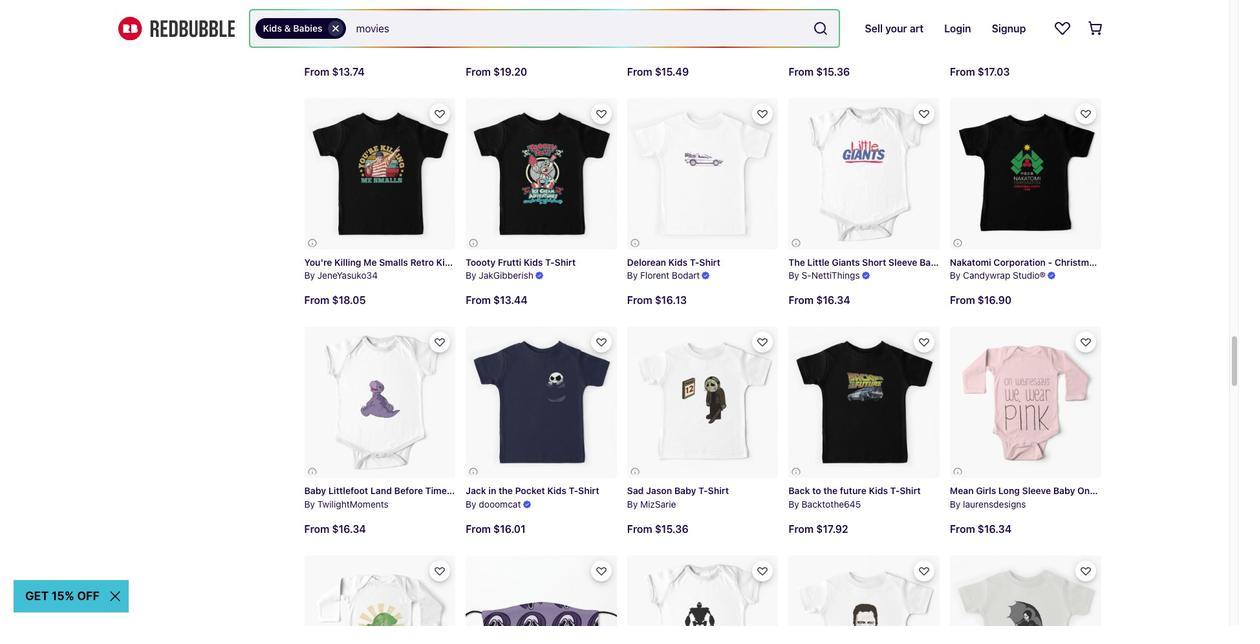 Task type: vqa. For each thing, say whether or not it's contained in the screenshot.
'Baby Littlefoot Land Before Time Short Sleeve Baby One-Piece' image
yes



Task type: describe. For each thing, give the bounding box(es) containing it.
from for baby littlefoot land before time short sleeve baby one-piece
[[304, 523, 330, 535]]

shirt up bodart
[[700, 257, 721, 268]]

best movies retro poster kids mask
[[304, 28, 461, 39]]

you're killing me smalls retro kids t-shirt by jeneyasuko34
[[304, 257, 488, 281]]

from $18.05
[[304, 295, 366, 306]]

baby inside the sad jason baby t-shirt by mizsarie
[[675, 485, 696, 496]]

the for the little giants short sleeve baby one-piece
[[789, 257, 805, 268]]

kids left mask
[[416, 28, 435, 39]]

nakatomi corporation - christmas party baby t-shirt
[[950, 257, 1182, 268]]

toooty
[[466, 257, 496, 268]]

from $17.92
[[789, 523, 849, 535]]

me
[[364, 257, 377, 268]]

shirt right "girl"
[[867, 28, 888, 39]]

perdita00
[[802, 41, 843, 52]]

by inside the sad jason baby t-shirt by mizsarie
[[627, 499, 638, 510]]

girl
[[819, 28, 834, 39]]

1 horizontal spatial sleeve
[[889, 257, 918, 268]]

from for you're killing me smalls retro kids t-shirt
[[304, 295, 330, 306]]

$17.03
[[978, 66, 1010, 78]]

toooty frutti kids t-shirt
[[466, 257, 576, 268]]

by down toooty
[[466, 270, 477, 281]]

baby littlefoot land before time short sleeve baby one-piece image
[[304, 327, 455, 478]]

by inside the baby-sitters club kids t-shirt by rachaelthegreat
[[950, 41, 961, 52]]

delorean kids t-shirt
[[627, 257, 721, 268]]

sleeve inside mean girls long sleeve baby one-piece by laurensdesigns
[[1023, 485, 1051, 496]]

jason
[[646, 485, 672, 496]]

clever
[[789, 28, 817, 39]]

poster
[[385, 28, 414, 39]]

by jakgibberish
[[466, 270, 534, 281]]

$18.05
[[332, 295, 366, 306]]

the for the baby-sitters club kids t-shirt by rachaelthegreat
[[950, 28, 967, 39]]

$13.74
[[332, 66, 365, 78]]

mean girls long sleeve baby one-piece by laurensdesigns
[[950, 485, 1124, 510]]

florent
[[640, 270, 670, 281]]

from $16.90
[[950, 295, 1012, 306]]

from for jack in the pocket kids t-shirt
[[466, 523, 491, 535]]

frutti
[[498, 257, 522, 268]]

sad jason baby t-shirt image
[[627, 327, 778, 478]]

giants
[[832, 257, 860, 268]]

from $16.34 for mean girls long sleeve baby one-piece
[[950, 523, 1012, 535]]

by umbrellaent
[[466, 41, 530, 52]]

movies
[[326, 28, 357, 39]]

baby up the 'dooomcat'
[[507, 485, 528, 496]]

by down nakatomi
[[950, 270, 961, 281]]

candywrap
[[963, 270, 1011, 281]]

party
[[1102, 257, 1125, 268]]

by rezihom suha
[[304, 41, 373, 52]]

sad jason baby t-shirt by mizsarie
[[627, 485, 729, 510]]

by dooomcat
[[466, 499, 521, 510]]

Search term search field
[[346, 10, 808, 47]]

baby-
[[969, 28, 995, 39]]

before
[[394, 485, 423, 496]]

jack in the pocket kids t-shirt
[[466, 485, 599, 496]]

short inside baby littlefoot land before time short sleeve baby one-piece by twilightmoments
[[449, 485, 473, 496]]

baby right party
[[1127, 257, 1149, 268]]

future
[[840, 485, 867, 496]]

jack
[[466, 485, 486, 496]]

to
[[813, 485, 821, 496]]

kids inside button
[[263, 23, 282, 34]]

kids right frutti at the left of the page
[[524, 257, 543, 268]]

by inside back to the future kids t-shirt by backtothe645
[[789, 499, 799, 510]]

backtothe645
[[802, 499, 861, 510]]

smalls
[[379, 257, 408, 268]]

studio®
[[1013, 270, 1046, 281]]

kids up bodart
[[669, 257, 688, 268]]

by inside the you're killing me smalls retro kids t-shirt by jeneyasuko34
[[304, 270, 315, 281]]

best
[[304, 28, 324, 39]]

shirt inside back to the future kids t-shirt by backtothe645
[[900, 485, 921, 496]]

killing
[[335, 257, 361, 268]]

sleeve inside baby littlefoot land before time short sleeve baby one-piece by twilightmoments
[[476, 485, 504, 496]]

from $15.49
[[627, 66, 689, 78]]

from $17.03
[[950, 66, 1010, 78]]

kids inside back to the future kids t-shirt by backtothe645
[[869, 485, 888, 496]]

by down best
[[304, 41, 315, 52]]

kids & babies
[[263, 23, 323, 34]]

jakgibberish
[[479, 270, 534, 281]]

by up from $15.49 at the top right of page
[[627, 41, 638, 52]]

from $16.34 for the little giants short sleeve baby one-piece
[[789, 295, 851, 306]]

$15.36 for clever girl kids t-shirt
[[816, 66, 850, 78]]

kadabrastudio
[[640, 41, 716, 52]]

from for delorean kids t-shirt
[[627, 295, 652, 306]]

by kadabrastudio
[[627, 41, 716, 52]]

retro inside the you're killing me smalls retro kids t-shirt by jeneyasuko34
[[410, 257, 434, 268]]

from for nakatomi corporation - christmas party baby t-shirt
[[950, 295, 975, 306]]

by down clever
[[789, 41, 799, 52]]

kids right pocket
[[548, 485, 567, 496]]

nakatomi
[[950, 257, 992, 268]]

by down "jack"
[[466, 499, 477, 510]]

from for the baby-sitters club kids t-shirt
[[950, 66, 975, 78]]

you're
[[304, 257, 332, 268]]

sad
[[627, 485, 644, 496]]

by left umbrellaent
[[466, 41, 477, 52]]

delorean kids t-shirt image
[[627, 98, 778, 249]]

$17.92
[[816, 523, 849, 535]]

by candywrap studio®
[[950, 270, 1046, 281]]

-
[[1048, 257, 1053, 268]]

mizsarie
[[640, 499, 676, 510]]

$16.13
[[655, 295, 687, 306]]

by perdita00
[[789, 41, 843, 52]]

from for back to the future kids t-shirt
[[789, 523, 814, 535]]

&
[[284, 23, 291, 34]]

twilightmoments
[[317, 499, 389, 510]]

back to the future kids t-shirt by backtothe645
[[789, 485, 921, 510]]

shirt inside the you're killing me smalls retro kids t-shirt by jeneyasuko34
[[467, 257, 488, 268]]

$13.44
[[494, 295, 528, 306]]

mask
[[437, 28, 461, 39]]

from $15.36 for sad jason baby t-shirt
[[627, 523, 689, 535]]

from for toooty frutti kids t-shirt
[[466, 295, 491, 306]]

christmas
[[1055, 257, 1099, 268]]

time
[[425, 485, 447, 496]]

1 horizontal spatial one-
[[944, 257, 966, 268]]

little
[[808, 257, 830, 268]]



Task type: locate. For each thing, give the bounding box(es) containing it.
the up backtothe645
[[824, 485, 838, 496]]

back
[[789, 485, 810, 496]]

baby left the littlefoot
[[304, 485, 326, 496]]

shirt left mean
[[900, 485, 921, 496]]

t- inside the baby-sitters club kids t-shirt by rachaelthegreat
[[1070, 28, 1079, 39]]

0 vertical spatial retro
[[359, 28, 383, 39]]

shirt
[[867, 28, 888, 39], [1079, 28, 1100, 39], [467, 257, 488, 268], [555, 257, 576, 268], [700, 257, 721, 268], [1161, 257, 1182, 268], [578, 485, 599, 496], [900, 485, 921, 496], [708, 485, 729, 496]]

from for sad jason baby t-shirt
[[627, 523, 652, 535]]

sitters
[[995, 28, 1024, 39]]

nakatomi corporation - christmas party baby t-shirt image
[[950, 98, 1101, 249]]

$16.34 for the little giants short sleeve baby one-piece
[[816, 295, 851, 306]]

retro
[[359, 28, 383, 39], [410, 257, 434, 268]]

baby right jason
[[675, 485, 696, 496]]

by down you're
[[304, 270, 315, 281]]

the baby-sitters club kids t-shirt by rachaelthegreat
[[950, 28, 1100, 52]]

2 horizontal spatial sleeve
[[1023, 485, 1051, 496]]

girls
[[976, 485, 996, 496]]

$16.01
[[494, 523, 526, 535]]

one- inside mean girls long sleeve baby one-piece by laurensdesigns
[[1078, 485, 1100, 496]]

in
[[489, 485, 496, 496]]

shirt inside the baby-sitters club kids t-shirt by rachaelthegreat
[[1079, 28, 1100, 39]]

toooty frutti kids t-shirt image
[[466, 98, 617, 249]]

0 horizontal spatial piece
[[553, 485, 577, 496]]

t- right pocket
[[569, 485, 578, 496]]

from $19.20
[[466, 66, 527, 78]]

by inside baby littlefoot land before time short sleeve baby one-piece by twilightmoments
[[304, 499, 315, 510]]

$16.34 down laurensdesigns
[[978, 523, 1012, 535]]

t- right party
[[1151, 257, 1161, 268]]

from $13.44
[[466, 295, 528, 306]]

from $16.34 down twilightmoments
[[304, 523, 366, 535]]

t- right frutti at the left of the page
[[545, 257, 555, 268]]

from left the $13.44
[[466, 295, 491, 306]]

0 horizontal spatial from $15.36
[[627, 523, 689, 535]]

by down delorean
[[627, 270, 638, 281]]

from $16.01
[[466, 523, 526, 535]]

0 horizontal spatial sleeve
[[476, 485, 504, 496]]

the little giants short sleeve baby one-piece
[[789, 257, 990, 268]]

$15.49
[[655, 66, 689, 78]]

baby
[[920, 257, 942, 268], [1127, 257, 1149, 268], [304, 485, 326, 496], [507, 485, 528, 496], [675, 485, 696, 496], [1054, 485, 1075, 496]]

shirt right club
[[1079, 28, 1100, 39]]

from left $15.49
[[627, 66, 652, 78]]

from $15.36 for clever girl kids t-shirt
[[789, 66, 850, 78]]

$16.90
[[978, 295, 1012, 306]]

land
[[371, 485, 392, 496]]

kids right future
[[869, 485, 888, 496]]

retro up suha
[[359, 28, 383, 39]]

0 vertical spatial from $15.36
[[789, 66, 850, 78]]

1 vertical spatial from $15.36
[[627, 523, 689, 535]]

the inside the baby-sitters club kids t-shirt by rachaelthegreat
[[950, 28, 967, 39]]

dooomcat
[[479, 499, 521, 510]]

shirt right jason
[[708, 485, 729, 496]]

kids inside the you're killing me smalls retro kids t-shirt by jeneyasuko34
[[436, 257, 455, 268]]

by up from $17.03
[[950, 41, 961, 52]]

the left baby-
[[950, 28, 967, 39]]

from down the 'by umbrellaent'
[[466, 66, 491, 78]]

from down florent on the top right of page
[[627, 295, 652, 306]]

bodart
[[672, 270, 700, 281]]

$15.36 down mizsarie
[[655, 523, 689, 535]]

by down sad
[[627, 499, 638, 510]]

2 the from the left
[[824, 485, 838, 496]]

shirt right party
[[1161, 257, 1182, 268]]

the for future
[[824, 485, 838, 496]]

t- up bodart
[[690, 257, 700, 268]]

$15.36
[[816, 66, 850, 78], [655, 523, 689, 535]]

from $13.74
[[304, 66, 365, 78]]

from down by perdita00
[[789, 66, 814, 78]]

suha
[[353, 41, 373, 52]]

t- up by jakgibberish
[[458, 257, 467, 268]]

from down mean
[[950, 523, 975, 535]]

baby right long
[[1054, 485, 1075, 496]]

baby littlefoot land before time short sleeve baby one-piece by twilightmoments
[[304, 485, 577, 510]]

shirt inside the sad jason baby t-shirt by mizsarie
[[708, 485, 729, 496]]

0 vertical spatial $15.36
[[816, 66, 850, 78]]

shirt left sad
[[578, 485, 599, 496]]

0 vertical spatial short
[[862, 257, 886, 268]]

$15.36 for sad jason baby t-shirt
[[655, 523, 689, 535]]

from $15.36
[[789, 66, 850, 78], [627, 523, 689, 535]]

0 horizontal spatial short
[[449, 485, 473, 496]]

the inside back to the future kids t-shirt by backtothe645
[[824, 485, 838, 496]]

long
[[999, 485, 1020, 496]]

from $16.34
[[789, 295, 851, 306], [304, 523, 366, 535], [950, 523, 1012, 535]]

from for mean girls long sleeve baby one-piece
[[950, 523, 975, 535]]

mean girls long sleeve baby one-piece image
[[950, 327, 1101, 478]]

$19.20
[[494, 66, 527, 78]]

from left $18.05
[[304, 295, 330, 306]]

laurensdesigns
[[963, 499, 1026, 510]]

0 horizontal spatial $15.36
[[655, 523, 689, 535]]

sleeve right long
[[1023, 485, 1051, 496]]

jeneyasuko34
[[317, 270, 378, 281]]

piece
[[966, 257, 990, 268], [553, 485, 577, 496], [1100, 485, 1124, 496]]

1 horizontal spatial piece
[[966, 257, 990, 268]]

from $15.36 down mizsarie
[[627, 523, 689, 535]]

shirt right frutti at the left of the page
[[555, 257, 576, 268]]

from left $16.90
[[950, 295, 975, 306]]

umbrellaent
[[479, 41, 530, 52]]

$16.34 for mean girls long sleeve baby one-piece
[[978, 523, 1012, 535]]

from down rezihom
[[304, 66, 330, 78]]

s-
[[802, 270, 812, 281]]

sleeve
[[889, 257, 918, 268], [476, 485, 504, 496], [1023, 485, 1051, 496]]

0 horizontal spatial retro
[[359, 28, 383, 39]]

from left $17.03
[[950, 66, 975, 78]]

1 the from the left
[[499, 485, 513, 496]]

t- right jason
[[699, 485, 708, 496]]

0 horizontal spatial the
[[789, 257, 805, 268]]

from $15.36 down the perdita00
[[789, 66, 850, 78]]

0 horizontal spatial one-
[[531, 485, 553, 496]]

2 horizontal spatial one-
[[1078, 485, 1100, 496]]

1 horizontal spatial from $15.36
[[789, 66, 850, 78]]

from for best movies retro poster kids mask
[[304, 66, 330, 78]]

2 horizontal spatial $16.34
[[978, 523, 1012, 535]]

from for clever girl kids t-shirt
[[789, 66, 814, 78]]

nettithings
[[812, 270, 860, 281]]

sleeve right giants on the top of the page
[[889, 257, 918, 268]]

1 horizontal spatial the
[[950, 28, 967, 39]]

by inside mean girls long sleeve baby one-piece by laurensdesigns
[[950, 499, 961, 510]]

from $16.13
[[627, 295, 687, 306]]

from down by dooomcat
[[466, 523, 491, 535]]

0 vertical spatial the
[[950, 28, 967, 39]]

1 horizontal spatial $16.34
[[816, 295, 851, 306]]

rachaelthegreat
[[963, 41, 1029, 52]]

1 horizontal spatial retro
[[410, 257, 434, 268]]

1 horizontal spatial from $16.34
[[789, 295, 851, 306]]

from down mizsarie
[[627, 523, 652, 535]]

club
[[1026, 28, 1046, 39]]

shirt up by jakgibberish
[[467, 257, 488, 268]]

t- right club
[[1070, 28, 1079, 39]]

kids right club
[[1049, 28, 1068, 39]]

2 horizontal spatial piece
[[1100, 485, 1124, 496]]

1 horizontal spatial short
[[862, 257, 886, 268]]

the right 'in'
[[499, 485, 513, 496]]

short right giants on the top of the page
[[862, 257, 886, 268]]

kids left toooty
[[436, 257, 455, 268]]

by left twilightmoments
[[304, 499, 315, 510]]

retro right smalls
[[410, 257, 434, 268]]

rezihom
[[317, 41, 351, 52]]

t- right "girl"
[[858, 28, 867, 39]]

babies
[[293, 23, 323, 34]]

one-
[[944, 257, 966, 268], [531, 485, 553, 496], [1078, 485, 1100, 496]]

0 horizontal spatial $16.34
[[332, 523, 366, 535]]

from for by umbrellaent
[[466, 66, 491, 78]]

from $16.34 for baby littlefoot land before time short sleeve baby one-piece
[[304, 523, 366, 535]]

by florent bodart
[[627, 270, 700, 281]]

kids & babies button
[[255, 18, 346, 39]]

piece inside mean girls long sleeve baby one-piece by laurensdesigns
[[1100, 485, 1124, 496]]

the
[[950, 28, 967, 39], [789, 257, 805, 268]]

sleeve up by dooomcat
[[476, 485, 504, 496]]

littlefoot
[[328, 485, 368, 496]]

the up s-
[[789, 257, 805, 268]]

$16.34 down nettithings
[[816, 295, 851, 306]]

by down mean
[[950, 499, 961, 510]]

1 horizontal spatial the
[[824, 485, 838, 496]]

the for pocket
[[499, 485, 513, 496]]

kids right "girl"
[[836, 28, 856, 39]]

1 vertical spatial retro
[[410, 257, 434, 268]]

1 vertical spatial $15.36
[[655, 523, 689, 535]]

$16.34 for baby littlefoot land before time short sleeve baby one-piece
[[332, 523, 366, 535]]

pocket
[[515, 485, 545, 496]]

$15.36 down the perdita00
[[816, 66, 850, 78]]

from $16.34 down by s-nettithings
[[789, 295, 851, 306]]

1 horizontal spatial $15.36
[[816, 66, 850, 78]]

baby inside mean girls long sleeve baby one-piece by laurensdesigns
[[1054, 485, 1075, 496]]

2 horizontal spatial from $16.34
[[950, 523, 1012, 535]]

$16.34 down twilightmoments
[[332, 523, 366, 535]]

kids left &
[[263, 23, 282, 34]]

mean
[[950, 485, 974, 496]]

1 vertical spatial the
[[789, 257, 805, 268]]

from down s-
[[789, 295, 814, 306]]

baby left nakatomi
[[920, 257, 942, 268]]

0 horizontal spatial the
[[499, 485, 513, 496]]

t- inside the you're killing me smalls retro kids t-shirt by jeneyasuko34
[[458, 257, 467, 268]]

t- inside the sad jason baby t-shirt by mizsarie
[[699, 485, 708, 496]]

1 vertical spatial short
[[449, 485, 473, 496]]

short right time
[[449, 485, 473, 496]]

back to the future kids t-shirt image
[[789, 327, 940, 478]]

the
[[499, 485, 513, 496], [824, 485, 838, 496]]

0 horizontal spatial from $16.34
[[304, 523, 366, 535]]

from $16.34 down laurensdesigns
[[950, 523, 1012, 535]]

kids
[[263, 23, 282, 34], [416, 28, 435, 39], [836, 28, 856, 39], [1049, 28, 1068, 39], [436, 257, 455, 268], [524, 257, 543, 268], [669, 257, 688, 268], [548, 485, 567, 496], [869, 485, 888, 496]]

one- inside baby littlefoot land before time short sleeve baby one-piece by twilightmoments
[[531, 485, 553, 496]]

the little giants short sleeve baby one-piece image
[[789, 98, 940, 249]]

t-
[[858, 28, 867, 39], [1070, 28, 1079, 39], [458, 257, 467, 268], [545, 257, 555, 268], [690, 257, 700, 268], [1151, 257, 1161, 268], [569, 485, 578, 496], [891, 485, 900, 496], [699, 485, 708, 496]]

t- right future
[[891, 485, 900, 496]]

clever girl kids t-shirt
[[789, 28, 888, 39]]

from left $17.92
[[789, 523, 814, 535]]

redbubble logo image
[[118, 17, 235, 40]]

from down twilightmoments
[[304, 523, 330, 535]]

piece inside baby littlefoot land before time short sleeve baby one-piece by twilightmoments
[[553, 485, 577, 496]]

by down back
[[789, 499, 799, 510]]

t- inside back to the future kids t-shirt by backtothe645
[[891, 485, 900, 496]]

kids inside the baby-sitters club kids t-shirt by rachaelthegreat
[[1049, 28, 1068, 39]]

by left s-
[[789, 270, 799, 281]]

you're killing me smalls retro kids t-shirt image
[[304, 98, 455, 249]]

Kids & Babies field
[[250, 10, 839, 47]]

by s-nettithings
[[789, 270, 860, 281]]

jack in the pocket kids t-shirt image
[[466, 327, 617, 478]]

from for the little giants short sleeve baby one-piece
[[789, 295, 814, 306]]

by
[[304, 41, 315, 52], [466, 41, 477, 52], [789, 41, 799, 52], [627, 41, 638, 52], [950, 41, 961, 52], [304, 270, 315, 281], [466, 270, 477, 281], [789, 270, 799, 281], [627, 270, 638, 281], [950, 270, 961, 281], [304, 499, 315, 510], [466, 499, 477, 510], [789, 499, 799, 510], [627, 499, 638, 510], [950, 499, 961, 510]]

delorean
[[627, 257, 666, 268]]



